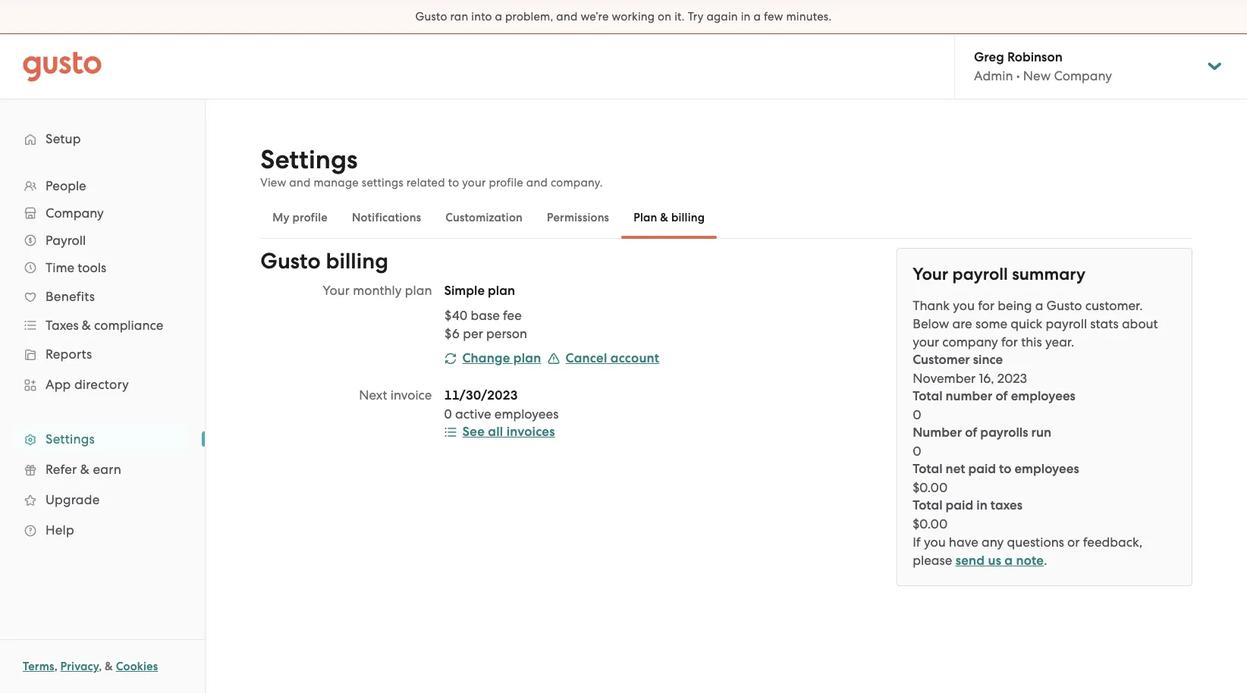 Task type: describe. For each thing, give the bounding box(es) containing it.
send us a note link
[[956, 553, 1044, 569]]

my profile
[[273, 211, 328, 225]]

your for your payroll summary
[[913, 264, 948, 284]]

company.
[[551, 176, 603, 190]]

plan & billing
[[634, 211, 705, 225]]

you for if you have any questions or feedback, please
[[924, 535, 946, 550]]

2 horizontal spatial and
[[556, 10, 578, 24]]

customer.
[[1085, 298, 1143, 313]]

benefits
[[46, 289, 95, 304]]

run
[[1031, 425, 1051, 441]]

11/30/2023 list
[[444, 386, 762, 423]]

0 inside 11/30/2023 0 active employees
[[444, 407, 452, 422]]

ran
[[450, 10, 468, 24]]

refer & earn link
[[15, 456, 190, 483]]

plan for change
[[513, 350, 541, 366]]

person
[[486, 326, 527, 341]]

benefits link
[[15, 283, 190, 310]]

you for thank you for being a gusto customer. below are some quick payroll stats about your company for this year. customer since november 16, 2023 total number of employees 0 number of payrolls run 0 total net paid to employees $0.00 total paid in taxes $0.00
[[953, 298, 975, 313]]

taxes
[[46, 318, 79, 333]]

a right us
[[1005, 553, 1013, 569]]

cancel account link
[[547, 350, 659, 366]]

per
[[463, 326, 483, 341]]

customer
[[913, 352, 970, 368]]

new
[[1023, 68, 1051, 83]]

net
[[946, 461, 965, 477]]

a left few
[[754, 10, 761, 24]]

your monthly plan
[[323, 283, 432, 298]]

cancel
[[566, 350, 607, 366]]

it.
[[674, 10, 685, 24]]

settings for settings view and manage settings related to your profile and company.
[[260, 144, 358, 175]]

& for billing
[[660, 211, 668, 225]]

any
[[982, 535, 1004, 550]]

plan
[[634, 211, 657, 225]]

gusto navigation element
[[0, 99, 205, 570]]

few
[[764, 10, 783, 24]]

notifications button
[[340, 200, 433, 236]]

tools
[[78, 260, 106, 275]]

this
[[1021, 335, 1042, 350]]

payroll
[[46, 233, 86, 248]]

cookies button
[[116, 658, 158, 676]]

setup link
[[15, 125, 190, 152]]

payrolls
[[980, 425, 1028, 441]]

next
[[359, 388, 387, 403]]

0 vertical spatial employees
[[1011, 388, 1076, 404]]

profile inside settings view and manage settings related to your profile and company.
[[489, 176, 523, 190]]

people button
[[15, 172, 190, 200]]

have
[[949, 535, 978, 550]]

1 horizontal spatial and
[[526, 176, 548, 190]]

some
[[975, 316, 1008, 332]]

november
[[913, 371, 976, 386]]

us
[[988, 553, 1001, 569]]

home image
[[23, 51, 102, 82]]

taxes & compliance button
[[15, 312, 190, 339]]

people
[[46, 178, 86, 193]]

number
[[913, 425, 962, 441]]

customization button
[[433, 200, 535, 236]]

feedback,
[[1083, 535, 1143, 550]]

1 vertical spatial of
[[965, 425, 977, 441]]

notifications
[[352, 211, 421, 225]]

company inside greg robinson admin • new company
[[1054, 68, 1112, 83]]

payroll inside the thank you for being a gusto customer. below are some quick payroll stats about your company for this year. customer since november 16, 2023 total number of employees 0 number of payrolls run 0 total net paid to employees $0.00 total paid in taxes $0.00
[[1046, 316, 1087, 332]]

send
[[956, 553, 985, 569]]

company button
[[15, 200, 190, 227]]

11/30/2023 0 active employees
[[444, 388, 559, 422]]

change
[[462, 350, 510, 366]]

simple
[[444, 283, 485, 299]]

on
[[658, 10, 672, 24]]

1 horizontal spatial of
[[996, 388, 1008, 404]]

again
[[707, 10, 738, 24]]

company inside dropdown button
[[46, 206, 104, 221]]

compliance
[[94, 318, 163, 333]]

1 , from the left
[[54, 660, 58, 674]]

1 $0.00 from the top
[[913, 480, 948, 495]]

app
[[46, 377, 71, 392]]

see all invoices link
[[444, 423, 762, 442]]

we're
[[581, 10, 609, 24]]

1 total from the top
[[913, 388, 943, 404]]

help link
[[15, 517, 190, 544]]

since
[[973, 352, 1003, 368]]

terms , privacy , & cookies
[[23, 660, 158, 674]]

3 total from the top
[[913, 498, 943, 514]]

& for compliance
[[82, 318, 91, 333]]

gusto ran into a problem, and we're working on it. try again in a few minutes.
[[415, 10, 832, 24]]

& left cookies
[[105, 660, 113, 674]]

setup
[[46, 131, 81, 146]]

upgrade
[[46, 492, 100, 508]]

permissions
[[547, 211, 609, 225]]

time tools button
[[15, 254, 190, 281]]

robinson
[[1007, 49, 1063, 65]]

admin
[[974, 68, 1013, 83]]

settings tabs tab list
[[260, 196, 1192, 239]]

thank you for being a gusto customer. below are some quick payroll stats about your company for this year. customer since november 16, 2023 total number of employees 0 number of payrolls run 0 total net paid to employees $0.00 total paid in taxes $0.00
[[913, 298, 1158, 532]]

see all invoices
[[462, 424, 555, 440]]

refer
[[46, 462, 77, 477]]

plan right the monthly
[[405, 283, 432, 298]]

fee
[[503, 308, 522, 323]]

are
[[952, 316, 972, 332]]

active
[[455, 407, 491, 422]]

about
[[1122, 316, 1158, 332]]

11/30/2023
[[444, 388, 518, 404]]

monthly
[[353, 283, 402, 298]]

related
[[406, 176, 445, 190]]

gusto for gusto ran into a problem, and we're working on it. try again in a few minutes.
[[415, 10, 447, 24]]

gusto billing
[[260, 248, 388, 275]]

below
[[913, 316, 949, 332]]

if you have any questions or feedback, please
[[913, 535, 1143, 568]]

2 $0.00 from the top
[[913, 517, 948, 532]]

in inside the thank you for being a gusto customer. below are some quick payroll stats about your company for this year. customer since november 16, 2023 total number of employees 0 number of payrolls run 0 total net paid to employees $0.00 total paid in taxes $0.00
[[976, 498, 987, 514]]



Task type: locate. For each thing, give the bounding box(es) containing it.
note
[[1016, 553, 1044, 569]]

1 horizontal spatial profile
[[489, 176, 523, 190]]

privacy link
[[60, 660, 99, 674]]

1 horizontal spatial to
[[999, 461, 1012, 477]]

16,
[[979, 371, 994, 386]]

1 horizontal spatial gusto
[[415, 10, 447, 24]]

your inside settings view and manage settings related to your profile and company.
[[462, 176, 486, 190]]

taxes
[[991, 498, 1023, 514]]

profile right my
[[292, 211, 328, 225]]

employees inside 11/30/2023 0 active employees
[[494, 407, 559, 422]]

company
[[942, 335, 998, 350]]

0 horizontal spatial billing
[[326, 248, 388, 275]]

0 horizontal spatial your
[[323, 283, 350, 298]]

into
[[471, 10, 492, 24]]

in right "again"
[[741, 10, 751, 24]]

total
[[913, 388, 943, 404], [913, 461, 943, 477], [913, 498, 943, 514]]

0 vertical spatial of
[[996, 388, 1008, 404]]

1 vertical spatial paid
[[946, 498, 973, 514]]

0 vertical spatial paid
[[968, 461, 996, 477]]

& left earn at left
[[80, 462, 90, 477]]

send us a note .
[[956, 553, 1047, 569]]

0 horizontal spatial profile
[[292, 211, 328, 225]]

questions
[[1007, 535, 1064, 550]]

privacy
[[60, 660, 99, 674]]

your down gusto billing
[[323, 283, 350, 298]]

number
[[946, 388, 993, 404]]

$0.00
[[913, 480, 948, 495], [913, 517, 948, 532]]

$0.00 up if
[[913, 517, 948, 532]]

0 horizontal spatial list
[[0, 172, 205, 545]]

0 vertical spatial gusto
[[415, 10, 447, 24]]

to inside the thank you for being a gusto customer. below are some quick payroll stats about your company for this year. customer since november 16, 2023 total number of employees 0 number of payrolls run 0 total net paid to employees $0.00 total paid in taxes $0.00
[[999, 461, 1012, 477]]

employees
[[1011, 388, 1076, 404], [494, 407, 559, 422], [1015, 461, 1079, 477]]

for left this
[[1001, 335, 1018, 350]]

2 vertical spatial gusto
[[1047, 298, 1082, 313]]

year.
[[1045, 335, 1074, 350]]

you right if
[[924, 535, 946, 550]]

payroll up being
[[952, 264, 1008, 284]]

working
[[612, 10, 655, 24]]

earn
[[93, 462, 121, 477]]

$0.00 down net
[[913, 480, 948, 495]]

invoices
[[506, 424, 555, 440]]

1 vertical spatial employees
[[494, 407, 559, 422]]

reports link
[[15, 341, 190, 368]]

2 total from the top
[[913, 461, 943, 477]]

list
[[0, 172, 205, 545], [444, 306, 762, 343], [913, 351, 1176, 533]]

profile up customization
[[489, 176, 523, 190]]

plan down "person"
[[513, 350, 541, 366]]

0 vertical spatial for
[[978, 298, 995, 313]]

& for earn
[[80, 462, 90, 477]]

to
[[448, 176, 459, 190], [999, 461, 1012, 477]]

total down november
[[913, 388, 943, 404]]

gusto for gusto billing
[[260, 248, 321, 275]]

employees down run
[[1015, 461, 1079, 477]]

1 vertical spatial billing
[[326, 248, 388, 275]]

1 horizontal spatial settings
[[260, 144, 358, 175]]

my
[[273, 211, 290, 225]]

1 vertical spatial settings
[[46, 432, 95, 447]]

in
[[741, 10, 751, 24], [976, 498, 987, 514]]

settings for settings
[[46, 432, 95, 447]]

and left 'company.'
[[526, 176, 548, 190]]

list containing people
[[0, 172, 205, 545]]

0 vertical spatial to
[[448, 176, 459, 190]]

settings
[[260, 144, 358, 175], [46, 432, 95, 447]]

list for your payroll summary
[[913, 351, 1176, 533]]

invoice
[[390, 388, 432, 403]]

profile inside the my profile button
[[292, 211, 328, 225]]

to right related
[[448, 176, 459, 190]]

2 vertical spatial employees
[[1015, 461, 1079, 477]]

your up customization
[[462, 176, 486, 190]]

1 horizontal spatial ,
[[99, 660, 102, 674]]

& inside refer & earn "link"
[[80, 462, 90, 477]]

please
[[913, 553, 952, 568]]

base
[[471, 308, 500, 323]]

settings up refer
[[46, 432, 95, 447]]

paid right net
[[968, 461, 996, 477]]

0 horizontal spatial gusto
[[260, 248, 321, 275]]

minutes.
[[786, 10, 832, 24]]

.
[[1044, 553, 1047, 568]]

paid
[[968, 461, 996, 477], [946, 498, 973, 514]]

app directory
[[46, 377, 129, 392]]

settings inside list
[[46, 432, 95, 447]]

employees down 2023
[[1011, 388, 1076, 404]]

total up if
[[913, 498, 943, 514]]

0 vertical spatial in
[[741, 10, 751, 24]]

thank
[[913, 298, 950, 313]]

a right into
[[495, 10, 502, 24]]

1 horizontal spatial you
[[953, 298, 975, 313]]

settings view and manage settings related to your profile and company.
[[260, 144, 603, 190]]

$40 base fee $6 per person
[[444, 308, 527, 341]]

0 horizontal spatial settings
[[46, 432, 95, 447]]

app directory link
[[15, 371, 190, 398]]

greg
[[974, 49, 1004, 65]]

1 vertical spatial you
[[924, 535, 946, 550]]

view
[[260, 176, 286, 190]]

1 vertical spatial to
[[999, 461, 1012, 477]]

terms link
[[23, 660, 54, 674]]

0 vertical spatial payroll
[[952, 264, 1008, 284]]

total left net
[[913, 461, 943, 477]]

your
[[913, 264, 948, 284], [323, 283, 350, 298]]

terms
[[23, 660, 54, 674]]

0 vertical spatial billing
[[671, 211, 705, 225]]

settings inside settings view and manage settings related to your profile and company.
[[260, 144, 358, 175]]

gusto left the 'ran' on the top of the page
[[415, 10, 447, 24]]

& inside taxes & compliance dropdown button
[[82, 318, 91, 333]]

list containing $40 base fee
[[444, 306, 762, 343]]

company down people
[[46, 206, 104, 221]]

& right plan
[[660, 211, 668, 225]]

quick
[[1011, 316, 1042, 332]]

0 vertical spatial total
[[913, 388, 943, 404]]

all
[[488, 424, 503, 440]]

you up are
[[953, 298, 975, 313]]

1 vertical spatial in
[[976, 498, 987, 514]]

1 vertical spatial payroll
[[1046, 316, 1087, 332]]

1 vertical spatial for
[[1001, 335, 1018, 350]]

to inside settings view and manage settings related to your profile and company.
[[448, 176, 459, 190]]

settings up the manage
[[260, 144, 358, 175]]

directory
[[74, 377, 129, 392]]

0 left the active on the bottom of the page
[[444, 407, 452, 422]]

you inside "if you have any questions or feedback, please"
[[924, 535, 946, 550]]

1 vertical spatial company
[[46, 206, 104, 221]]

1 horizontal spatial your
[[913, 335, 939, 350]]

to down 'payrolls' on the right bottom
[[999, 461, 1012, 477]]

a inside the thank you for being a gusto customer. below are some quick payroll stats about your company for this year. customer since november 16, 2023 total number of employees 0 number of payrolls run 0 total net paid to employees $0.00 total paid in taxes $0.00
[[1035, 298, 1043, 313]]

for up "some"
[[978, 298, 995, 313]]

list for your monthly plan
[[444, 306, 762, 343]]

2 vertical spatial total
[[913, 498, 943, 514]]

0 horizontal spatial of
[[965, 425, 977, 441]]

1 vertical spatial total
[[913, 461, 943, 477]]

1 horizontal spatial in
[[976, 498, 987, 514]]

2 horizontal spatial gusto
[[1047, 298, 1082, 313]]

your payroll summary
[[913, 264, 1086, 284]]

, left privacy
[[54, 660, 58, 674]]

permissions button
[[535, 200, 621, 236]]

1 horizontal spatial list
[[444, 306, 762, 343]]

1 vertical spatial $0.00
[[913, 517, 948, 532]]

gusto down my
[[260, 248, 321, 275]]

billing up the monthly
[[326, 248, 388, 275]]

of down 2023
[[996, 388, 1008, 404]]

0 horizontal spatial payroll
[[952, 264, 1008, 284]]

0 vertical spatial your
[[462, 176, 486, 190]]

0 horizontal spatial your
[[462, 176, 486, 190]]

if
[[913, 535, 921, 550]]

1 horizontal spatial company
[[1054, 68, 1112, 83]]

plan & billing button
[[621, 200, 717, 236]]

refer & earn
[[46, 462, 121, 477]]

in left taxes
[[976, 498, 987, 514]]

employees up the invoices
[[494, 407, 559, 422]]

0 horizontal spatial company
[[46, 206, 104, 221]]

company right new
[[1054, 68, 1112, 83]]

,
[[54, 660, 58, 674], [99, 660, 102, 674]]

problem,
[[505, 10, 553, 24]]

and left 'we're'
[[556, 10, 578, 24]]

your inside the thank you for being a gusto customer. below are some quick payroll stats about your company for this year. customer since november 16, 2023 total number of employees 0 number of payrolls run 0 total net paid to employees $0.00 total paid in taxes $0.00
[[913, 335, 939, 350]]

1 horizontal spatial payroll
[[1046, 316, 1087, 332]]

gusto inside the thank you for being a gusto customer. below are some quick payroll stats about your company for this year. customer since november 16, 2023 total number of employees 0 number of payrolls run 0 total net paid to employees $0.00 total paid in taxes $0.00
[[1047, 298, 1082, 313]]

paid down net
[[946, 498, 973, 514]]

1 horizontal spatial your
[[913, 264, 948, 284]]

0 up number
[[913, 407, 921, 423]]

company
[[1054, 68, 1112, 83], [46, 206, 104, 221]]

0 vertical spatial company
[[1054, 68, 1112, 83]]

your up "thank"
[[913, 264, 948, 284]]

manage
[[314, 176, 359, 190]]

1 horizontal spatial for
[[1001, 335, 1018, 350]]

billing right plan
[[671, 211, 705, 225]]

0 vertical spatial profile
[[489, 176, 523, 190]]

0 down number
[[913, 444, 921, 459]]

cancel account
[[566, 350, 659, 366]]

, left cookies button
[[99, 660, 102, 674]]

and right view
[[289, 176, 311, 190]]

0 vertical spatial $0.00
[[913, 480, 948, 495]]

of left 'payrolls' on the right bottom
[[965, 425, 977, 441]]

2 , from the left
[[99, 660, 102, 674]]

$6
[[444, 326, 460, 341]]

plan up fee
[[488, 283, 515, 299]]

1 vertical spatial profile
[[292, 211, 328, 225]]

0 horizontal spatial you
[[924, 535, 946, 550]]

1 horizontal spatial billing
[[671, 211, 705, 225]]

your down below at the right top of page
[[913, 335, 939, 350]]

0 vertical spatial you
[[953, 298, 975, 313]]

0 horizontal spatial and
[[289, 176, 311, 190]]

0 horizontal spatial to
[[448, 176, 459, 190]]

2023
[[997, 371, 1027, 386]]

0 horizontal spatial for
[[978, 298, 995, 313]]

payroll button
[[15, 227, 190, 254]]

your for your monthly plan
[[323, 283, 350, 298]]

& right taxes
[[82, 318, 91, 333]]

& inside plan & billing button
[[660, 211, 668, 225]]

2 horizontal spatial list
[[913, 351, 1176, 533]]

&
[[660, 211, 668, 225], [82, 318, 91, 333], [80, 462, 90, 477], [105, 660, 113, 674]]

0 vertical spatial settings
[[260, 144, 358, 175]]

change plan
[[462, 350, 541, 366]]

account
[[610, 350, 659, 366]]

list containing customer since
[[913, 351, 1176, 533]]

payroll up year.
[[1046, 316, 1087, 332]]

1 vertical spatial your
[[913, 335, 939, 350]]

plan for simple
[[488, 283, 515, 299]]

gusto down summary
[[1047, 298, 1082, 313]]

0 horizontal spatial ,
[[54, 660, 58, 674]]

0 horizontal spatial in
[[741, 10, 751, 24]]

you inside the thank you for being a gusto customer. below are some quick payroll stats about your company for this year. customer since november 16, 2023 total number of employees 0 number of payrolls run 0 total net paid to employees $0.00 total paid in taxes $0.00
[[953, 298, 975, 313]]

for
[[978, 298, 995, 313], [1001, 335, 1018, 350]]

profile
[[489, 176, 523, 190], [292, 211, 328, 225]]

upgrade link
[[15, 486, 190, 514]]

a up the quick
[[1035, 298, 1043, 313]]

greg robinson admin • new company
[[974, 49, 1112, 83]]

help
[[46, 523, 74, 538]]

0
[[444, 407, 452, 422], [913, 407, 921, 423], [913, 444, 921, 459]]

billing inside button
[[671, 211, 705, 225]]

1 vertical spatial gusto
[[260, 248, 321, 275]]



Task type: vqa. For each thing, say whether or not it's contained in the screenshot.
permissions
yes



